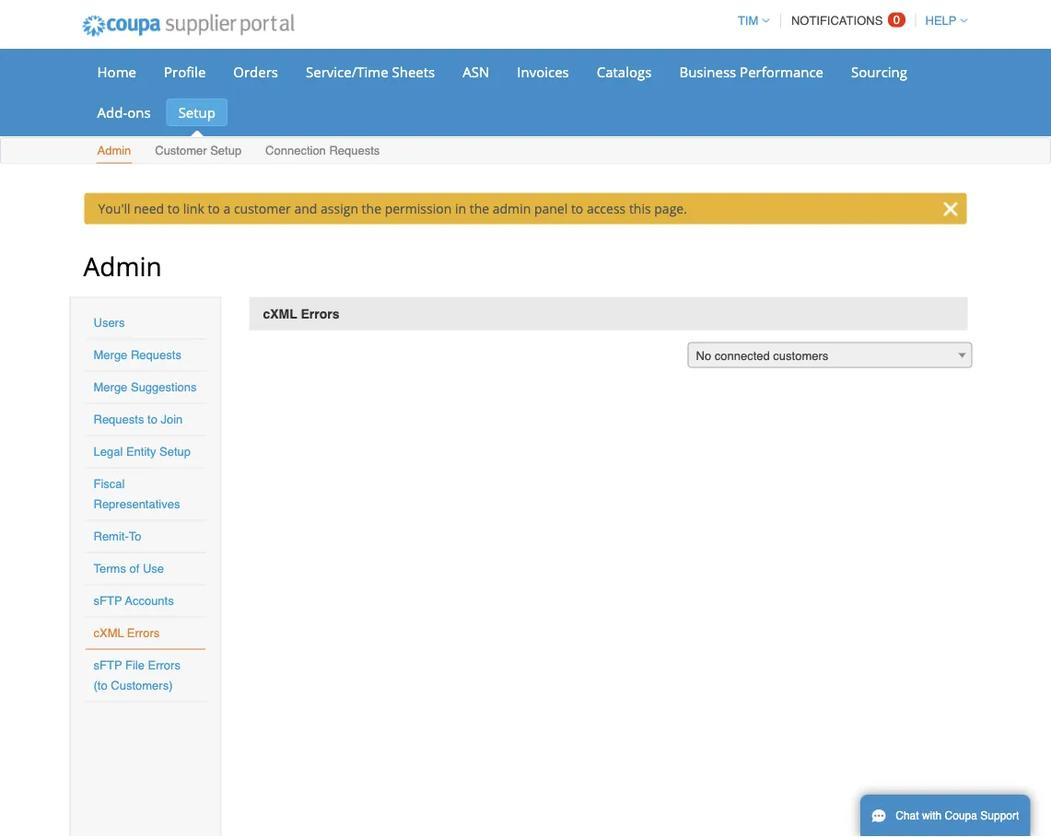 Task type: vqa. For each thing, say whether or not it's contained in the screenshot.
no
yes



Task type: locate. For each thing, give the bounding box(es) containing it.
profile link
[[152, 58, 218, 86]]

sftp file errors (to customers)
[[94, 659, 181, 693]]

need
[[134, 200, 164, 217]]

remit-
[[94, 530, 129, 544]]

legal entity setup link
[[94, 445, 191, 459]]

errors
[[301, 306, 340, 321], [127, 627, 160, 640], [148, 659, 181, 673]]

1 merge from the top
[[94, 348, 128, 362]]

admin link
[[96, 140, 132, 164]]

1 sftp from the top
[[94, 594, 122, 608]]

service/time sheets
[[306, 62, 435, 81]]

navigation containing notifications 0
[[730, 3, 968, 39]]

sheets
[[392, 62, 435, 81]]

to right panel
[[571, 200, 584, 217]]

setup link
[[166, 99, 228, 126]]

link
[[183, 200, 204, 217]]

merge requests
[[94, 348, 181, 362]]

1 vertical spatial setup
[[210, 144, 242, 158]]

coupa
[[945, 810, 978, 823]]

connection requests link
[[265, 140, 381, 164]]

home
[[97, 62, 136, 81]]

1 horizontal spatial cxml errors
[[263, 306, 340, 321]]

setup down join
[[159, 445, 191, 459]]

support
[[981, 810, 1020, 823]]

setup up the customer setup
[[178, 103, 216, 122]]

legal
[[94, 445, 123, 459]]

errors inside sftp file errors (to customers)
[[148, 659, 181, 673]]

setup inside setup link
[[178, 103, 216, 122]]

tim
[[738, 14, 759, 28]]

customers)
[[111, 679, 173, 693]]

sftp accounts
[[94, 594, 174, 608]]

no connected customers
[[696, 349, 829, 363]]

0 horizontal spatial the
[[362, 200, 382, 217]]

in
[[455, 200, 466, 217]]

2 vertical spatial errors
[[148, 659, 181, 673]]

admin
[[493, 200, 531, 217]]

merge down merge requests link
[[94, 381, 128, 394]]

admin down "you'll"
[[83, 248, 162, 283]]

requests
[[329, 144, 380, 158], [131, 348, 181, 362], [94, 413, 144, 427]]

to
[[167, 200, 180, 217], [208, 200, 220, 217], [571, 200, 584, 217], [147, 413, 157, 427]]

sftp inside sftp file errors (to customers)
[[94, 659, 122, 673]]

requests up legal
[[94, 413, 144, 427]]

setup
[[178, 103, 216, 122], [210, 144, 242, 158], [159, 445, 191, 459]]

service/time
[[306, 62, 389, 81]]

1 vertical spatial errors
[[127, 627, 160, 640]]

1 the from the left
[[362, 200, 382, 217]]

1 vertical spatial admin
[[83, 248, 162, 283]]

representatives
[[94, 498, 180, 511]]

1 vertical spatial sftp
[[94, 659, 122, 673]]

0 vertical spatial cxml
[[263, 306, 297, 321]]

merge down users
[[94, 348, 128, 362]]

add-ons link
[[85, 99, 163, 126]]

of
[[129, 562, 139, 576]]

chat with coupa support
[[896, 810, 1020, 823]]

1 vertical spatial requests
[[131, 348, 181, 362]]

to left link
[[167, 200, 180, 217]]

admin down add-
[[97, 144, 131, 158]]

0 vertical spatial requests
[[329, 144, 380, 158]]

0 vertical spatial merge
[[94, 348, 128, 362]]

0 vertical spatial cxml errors
[[263, 306, 340, 321]]

1 horizontal spatial the
[[470, 200, 489, 217]]

requests right connection
[[329, 144, 380, 158]]

home link
[[85, 58, 148, 86]]

0 horizontal spatial cxml errors
[[94, 627, 160, 640]]

0 vertical spatial sftp
[[94, 594, 122, 608]]

sftp for sftp file errors (to customers)
[[94, 659, 122, 673]]

0 horizontal spatial cxml
[[94, 627, 124, 640]]

sftp accounts link
[[94, 594, 174, 608]]

2 sftp from the top
[[94, 659, 122, 673]]

0 vertical spatial setup
[[178, 103, 216, 122]]

the right assign
[[362, 200, 382, 217]]

merge for merge requests
[[94, 348, 128, 362]]

1 vertical spatial merge
[[94, 381, 128, 394]]

file
[[125, 659, 145, 673]]

merge suggestions
[[94, 381, 197, 394]]

coupa supplier portal image
[[70, 3, 307, 49]]

cxml
[[263, 306, 297, 321], [94, 627, 124, 640]]

the right in
[[470, 200, 489, 217]]

No connected customers text field
[[689, 343, 972, 369]]

users
[[94, 316, 125, 330]]

merge
[[94, 348, 128, 362], [94, 381, 128, 394]]

navigation
[[730, 3, 968, 39]]

requests to join
[[94, 413, 183, 427]]

2 merge from the top
[[94, 381, 128, 394]]

orders link
[[221, 58, 290, 86]]

sftp down terms
[[94, 594, 122, 608]]

customers
[[773, 349, 829, 363]]

requests for connection requests
[[329, 144, 380, 158]]

2 vertical spatial setup
[[159, 445, 191, 459]]

fiscal
[[94, 477, 125, 491]]

performance
[[740, 62, 824, 81]]

sftp
[[94, 594, 122, 608], [94, 659, 122, 673]]

sftp for sftp accounts
[[94, 594, 122, 608]]

requests up the suggestions
[[131, 348, 181, 362]]

customer
[[234, 200, 291, 217]]

access
[[587, 200, 626, 217]]

No connected customers field
[[688, 342, 973, 369]]

connected
[[715, 349, 770, 363]]

(to
[[94, 679, 108, 693]]

to left join
[[147, 413, 157, 427]]

a
[[223, 200, 231, 217]]

setup right customer
[[210, 144, 242, 158]]

sftp up (to
[[94, 659, 122, 673]]



Task type: describe. For each thing, give the bounding box(es) containing it.
merge requests link
[[94, 348, 181, 362]]

1 vertical spatial cxml errors
[[94, 627, 160, 640]]

terms
[[94, 562, 126, 576]]

accounts
[[125, 594, 174, 608]]

merge for merge suggestions
[[94, 381, 128, 394]]

assign
[[321, 200, 358, 217]]

sourcing
[[852, 62, 908, 81]]

requests for merge requests
[[131, 348, 181, 362]]

add-
[[97, 103, 127, 122]]

orders
[[233, 62, 278, 81]]

2 vertical spatial requests
[[94, 413, 144, 427]]

0
[[894, 13, 900, 27]]

permission
[[385, 200, 452, 217]]

business performance
[[680, 62, 824, 81]]

page.
[[655, 200, 687, 217]]

add-ons
[[97, 103, 151, 122]]

sourcing link
[[840, 58, 920, 86]]

0 vertical spatial admin
[[97, 144, 131, 158]]

business performance link
[[668, 58, 836, 86]]

profile
[[164, 62, 206, 81]]

join
[[161, 413, 183, 427]]

1 horizontal spatial cxml
[[263, 306, 297, 321]]

ons
[[127, 103, 151, 122]]

users link
[[94, 316, 125, 330]]

suggestions
[[131, 381, 197, 394]]

notifications 0
[[792, 13, 900, 28]]

connection requests
[[265, 144, 380, 158]]

remit-to
[[94, 530, 141, 544]]

terms of use link
[[94, 562, 164, 576]]

fiscal representatives
[[94, 477, 180, 511]]

catalogs link
[[585, 58, 664, 86]]

help
[[926, 14, 957, 28]]

invoices
[[517, 62, 569, 81]]

remit-to link
[[94, 530, 141, 544]]

panel
[[534, 200, 568, 217]]

requests to join link
[[94, 413, 183, 427]]

you'll need to link to a customer and assign the permission in the admin panel to access this page.
[[98, 200, 687, 217]]

to
[[129, 530, 141, 544]]

terms of use
[[94, 562, 164, 576]]

sftp file errors (to customers) link
[[94, 659, 181, 693]]

tim link
[[730, 14, 770, 28]]

cxml errors link
[[94, 627, 160, 640]]

customer setup
[[155, 144, 242, 158]]

connection
[[265, 144, 326, 158]]

you'll
[[98, 200, 130, 217]]

legal entity setup
[[94, 445, 191, 459]]

entity
[[126, 445, 156, 459]]

merge suggestions link
[[94, 381, 197, 394]]

catalogs
[[597, 62, 652, 81]]

with
[[922, 810, 942, 823]]

asn
[[463, 62, 490, 81]]

notifications
[[792, 14, 883, 28]]

2 the from the left
[[470, 200, 489, 217]]

0 vertical spatial errors
[[301, 306, 340, 321]]

this
[[629, 200, 651, 217]]

asn link
[[451, 58, 502, 86]]

1 vertical spatial cxml
[[94, 627, 124, 640]]

customer setup link
[[154, 140, 243, 164]]

use
[[143, 562, 164, 576]]

setup inside customer setup link
[[210, 144, 242, 158]]

customer
[[155, 144, 207, 158]]

invoices link
[[505, 58, 581, 86]]

to left a
[[208, 200, 220, 217]]

chat with coupa support button
[[861, 795, 1031, 838]]

service/time sheets link
[[294, 58, 447, 86]]

chat
[[896, 810, 919, 823]]

help link
[[917, 14, 968, 28]]

business
[[680, 62, 737, 81]]

no
[[696, 349, 712, 363]]

and
[[294, 200, 317, 217]]

fiscal representatives link
[[94, 477, 180, 511]]



